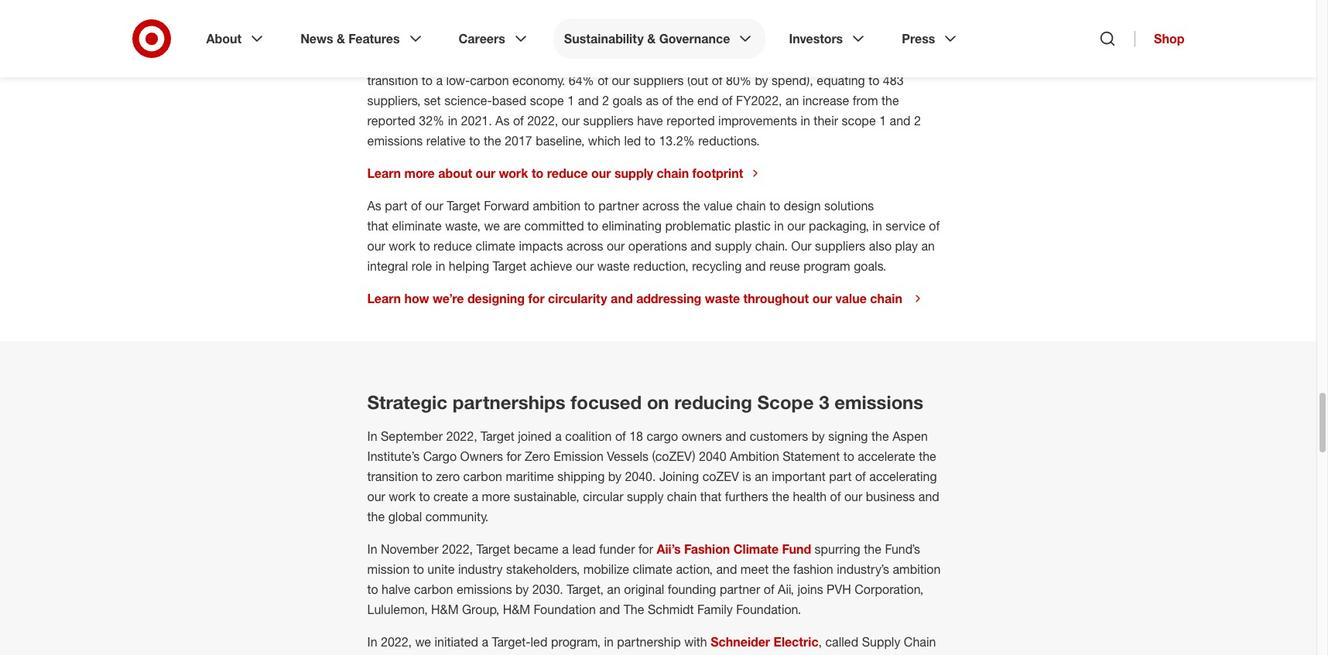 Task type: locate. For each thing, give the bounding box(es) containing it.
2022, for september
[[446, 429, 477, 444]]

1 horizontal spatial are
[[503, 218, 521, 234]]

1 vertical spatial learn
[[367, 291, 401, 306]]

0 vertical spatial we
[[819, 53, 835, 68]]

value inside as part of our target forward ambition to partner across the value chain to design solutions that
[[704, 198, 733, 214]]

2 left the goals
[[602, 93, 609, 108]]

1 in from the top
[[367, 429, 377, 444]]

and inside we are supporting our suppliers in calculating their carbon footprint and setting science-based emission reduction targets, so that they
[[745, 32, 766, 48]]

, right 202
[[555, 113, 558, 128]]

1 vertical spatial for
[[507, 449, 521, 464]]

led left program,
[[531, 635, 548, 650]]

an inside spurring the fund's mission to unite industry stakeholders, mobilize climate action, and meet the fashion industry's ambition to halve carbon emissions by 2030. target, an original founding partner of aii, joins pvh corporation, lululemon, h&m group, h&m foundation and the schmidt family foundation.
[[607, 582, 621, 597]]

0 horizontal spatial climate
[[476, 238, 516, 254]]

0 vertical spatial climate
[[476, 238, 516, 254]]

part up eliminate
[[385, 198, 408, 214]]

reducing
[[674, 391, 752, 414]]

0 vertical spatial their
[[625, 32, 649, 48]]

our up so
[[473, 32, 491, 48]]

, inside , equating to 483 suppliers,
[[810, 73, 813, 88]]

0 vertical spatial more
[[404, 166, 435, 181]]

in
[[367, 429, 377, 444], [367, 542, 377, 557], [367, 635, 377, 650]]

statement
[[783, 449, 840, 464]]

supply down in their scope 1 and 2 emissions
[[615, 166, 653, 181]]

footprint down reductions
[[692, 166, 743, 181]]

an right play on the top of the page
[[921, 238, 935, 254]]

program down our
[[804, 258, 850, 274]]

2 in from the top
[[367, 542, 377, 557]]

we are supporting our suppliers in calculating their carbon footprint and setting science-based emission reduction targets, so that they
[[367, 32, 946, 68]]

reduce down 'baseline,'
[[547, 166, 588, 181]]

0 horizontal spatial as
[[646, 93, 659, 108]]

0 horizontal spatial for
[[507, 449, 521, 464]]

2 horizontal spatial ,
[[819, 635, 822, 650]]

0 vertical spatial emissions
[[367, 133, 423, 149]]

carbon up measure
[[653, 32, 692, 48]]

2022, inside the in september 2022, target joined a coalition of 18 cargo owners and customers by signing the aspen institute's cargo owners for zero emission vessels (cozev) 2040 ambition statement to accelerate the transition to zero carbon maritime shipping by 2040. joining cozev is an important part of accelerating our work to create a more sustainable, circular supply chain that furthers the health of our business and the global community.
[[446, 429, 477, 444]]

our down which
[[591, 166, 611, 181]]

we down the forward
[[484, 218, 500, 234]]

target up waste,
[[447, 198, 481, 214]]

target
[[447, 198, 481, 214], [493, 258, 527, 274], [481, 429, 515, 444], [476, 542, 510, 557], [766, 655, 800, 656]]

for down achieve
[[528, 291, 545, 306]]

1 vertical spatial footprint
[[692, 166, 743, 181]]

1 horizontal spatial program
[[804, 258, 850, 274]]

1 vertical spatial science-
[[444, 93, 492, 108]]

1 vertical spatial as
[[367, 198, 381, 214]]

impacts
[[519, 238, 563, 254]]

partner inside spurring the fund's mission to unite industry stakeholders, mobilize climate action, and meet the fashion industry's ambition to halve carbon emissions by 2030. target, an original founding partner of aii, joins pvh corporation, lululemon, h&m group, h&m foundation and the schmidt family foundation.
[[720, 582, 760, 597]]

in up institute's
[[367, 429, 377, 444]]

0 horizontal spatial value
[[704, 198, 733, 214]]

waste
[[597, 258, 630, 274], [705, 291, 740, 306]]

1 horizontal spatial scope
[[842, 113, 876, 128]]

0 horizontal spatial science-
[[444, 93, 492, 108]]

strategic
[[367, 391, 447, 414]]

as up integral
[[367, 198, 381, 214]]

and down "problematic" at right top
[[691, 238, 712, 254]]

the down target- at the left of page
[[529, 655, 550, 656]]

across
[[642, 198, 679, 214], [566, 238, 603, 254]]

0 horizontal spatial 1
[[568, 93, 574, 108]]

80%
[[726, 73, 751, 88]]

0 vertical spatial scope
[[530, 93, 564, 108]]

1 horizontal spatial partner
[[720, 582, 760, 597]]

of down accelerate
[[855, 469, 866, 484]]

reduce inside problematic plastic in our packaging, in service of our work to reduce climate impacts across our operations and supply chain.
[[433, 238, 472, 254]]

0 vertical spatial science-
[[811, 32, 858, 48]]

and inside in their scope 1 and 2 emissions
[[890, 113, 911, 128]]

1 vertical spatial as
[[646, 93, 659, 108]]

0 horizontal spatial that
[[367, 218, 389, 234]]

0 vertical spatial supply
[[615, 166, 653, 181]]

0 vertical spatial that
[[485, 53, 506, 68]]

1 vertical spatial have
[[637, 113, 663, 128]]

2 horizontal spatial we
[[819, 53, 835, 68]]

0 horizontal spatial led
[[531, 635, 548, 650]]

and down target,
[[599, 602, 620, 618]]

zero
[[436, 469, 460, 484]]

a left "low-"
[[436, 73, 443, 88]]

. down improvements
[[756, 133, 760, 149]]

of right service
[[929, 218, 940, 234]]

fashion
[[793, 562, 833, 577]]

waste inside our suppliers also play an integral role in helping target achieve our waste reduction,
[[597, 258, 630, 274]]

we for eliminating
[[484, 218, 500, 234]]

community.
[[425, 509, 489, 525]]

1 reported from the left
[[367, 113, 416, 128]]

emissions
[[367, 133, 423, 149], [834, 391, 923, 414], [457, 582, 512, 597]]

suppliers inside our suppliers also play an integral role in helping target achieve our waste reduction,
[[815, 238, 866, 254]]

of left the 18
[[615, 429, 626, 444]]

in up have the ability to
[[548, 32, 558, 48]]

of up eliminate
[[411, 198, 422, 214]]

their up measure
[[625, 32, 649, 48]]

we inside measure and report progress as we work together to transition to a low-carbon economy.
[[819, 53, 835, 68]]

0 vertical spatial are
[[388, 32, 406, 48]]

1 horizontal spatial .
[[756, 133, 760, 149]]

institute's
[[367, 449, 420, 464]]

aims
[[604, 655, 630, 656]]

h&m up initiated
[[431, 602, 459, 618]]

coalition
[[565, 429, 612, 444]]

chain inside as part of our target forward ambition to partner across the value chain to design solutions that
[[736, 198, 766, 214]]

1 horizontal spatial science-
[[811, 32, 858, 48]]

to inside , called supply chain renewables initiative (scri). the program aims to engage and educate target
[[633, 655, 644, 656]]

0 vertical spatial led
[[624, 133, 641, 149]]

about
[[438, 166, 472, 181]]

and up (out
[[689, 53, 710, 68]]

scope down economy.
[[530, 93, 564, 108]]

a right the joined
[[555, 429, 562, 444]]

are inside we are supporting our suppliers in calculating their carbon footprint and setting science-based emission reduction targets, so that they
[[388, 32, 406, 48]]

part inside as part of our target forward ambition to partner across the value chain to design solutions that
[[385, 198, 408, 214]]

based inside we are supporting our suppliers in calculating their carbon footprint and setting science-based emission reduction targets, so that they
[[858, 32, 893, 48]]

in inside the in september 2022, target joined a coalition of 18 cargo owners and customers by signing the aspen institute's cargo owners for zero emission vessels (cozev) 2040 ambition statement to accelerate the transition to zero carbon maritime shipping by 2040. joining cozev is an important part of accelerating our work to create a more sustainable, circular supply chain that furthers the health of our business and the global community.
[[367, 429, 377, 444]]

1 vertical spatial value
[[836, 291, 867, 306]]

target up owners
[[481, 429, 515, 444]]

1 vertical spatial partner
[[720, 582, 760, 597]]

are
[[388, 32, 406, 48], [503, 218, 521, 234]]

footprint up report
[[695, 32, 742, 48]]

to down partnership
[[633, 655, 644, 656]]

1 inside in their scope 1 and 2 emissions
[[879, 113, 886, 128]]

a left lead
[[562, 542, 569, 557]]

recycling
[[692, 258, 742, 274]]

our up integral
[[367, 238, 385, 254]]

2022,
[[446, 429, 477, 444], [442, 542, 473, 557], [381, 635, 412, 650]]

for inside the in september 2022, target joined a coalition of 18 cargo owners and customers by signing the aspen institute's cargo owners for zero emission vessels (cozev) 2040 ambition statement to accelerate the transition to zero carbon maritime shipping by 2040. joining cozev is an important part of accelerating our work to create a more sustainable, circular supply chain that furthers the health of our business and the global community.
[[507, 449, 521, 464]]

1 horizontal spatial value
[[836, 291, 867, 306]]

an right "is"
[[755, 469, 768, 484]]

value
[[704, 198, 733, 214], [836, 291, 867, 306]]

learn for learn how we're designing for circularity and addressing waste throughout our value chain
[[367, 291, 401, 306]]

their down increase
[[814, 113, 838, 128]]

emissions inside in their scope 1 and 2 emissions
[[367, 133, 423, 149]]

the up 64
[[566, 53, 584, 68]]

science- inside we are supporting our suppliers in calculating their carbon footprint and setting science-based emission reduction targets, so that they
[[811, 32, 858, 48]]

1 vertical spatial climate
[[633, 562, 673, 577]]

2022, up unite
[[442, 542, 473, 557]]

2030.
[[532, 582, 563, 597]]

by
[[755, 73, 768, 88], [812, 429, 825, 444], [608, 469, 621, 484], [516, 582, 529, 597]]

13.2%
[[659, 133, 695, 149]]

as part of our target forward ambition to partner across the value chain to design solutions that
[[367, 198, 874, 234]]

aspen
[[893, 429, 928, 444]]

. down set science-based scope 1 and 2
[[489, 113, 492, 128]]

2 vertical spatial that
[[700, 489, 722, 505]]

across inside as part of our target forward ambition to partner across the value chain to design solutions that
[[642, 198, 679, 214]]

2022, up the renewables at the bottom left of page
[[381, 635, 412, 650]]

problematic plastic in our packaging, in service of our work to reduce climate impacts across our operations and supply chain.
[[367, 218, 940, 254]]

by up circular
[[608, 469, 621, 484]]

2 vertical spatial in
[[367, 635, 377, 650]]

part
[[385, 198, 408, 214], [829, 469, 852, 484]]

1 vertical spatial ambition
[[893, 562, 941, 577]]

1 horizontal spatial ,
[[810, 73, 813, 88]]

of right end
[[722, 93, 733, 108]]

the down 64 % of our suppliers (out of 80% by spend)
[[676, 93, 694, 108]]

0 horizontal spatial ambition
[[533, 198, 581, 214]]

ambition inside as part of our target forward ambition to partner across the value chain to design solutions that
[[533, 198, 581, 214]]

0 vertical spatial transition
[[367, 73, 418, 88]]

foundation.
[[736, 602, 801, 618]]

chain down goals.
[[870, 291, 902, 306]]

0 vertical spatial ,
[[810, 73, 813, 88]]

an inside our suppliers also play an integral role in helping target achieve our waste reduction,
[[921, 238, 935, 254]]

program
[[804, 258, 850, 274], [554, 655, 600, 656]]

reuse
[[770, 258, 800, 274]]

as
[[803, 53, 816, 68], [646, 93, 659, 108]]

vessels
[[607, 449, 649, 464]]

supply down 2040. on the bottom of page
[[627, 489, 664, 505]]

we down "investors"
[[819, 53, 835, 68]]

more down maritime
[[482, 489, 510, 505]]

1 vertical spatial waste
[[705, 291, 740, 306]]

ambition inside spurring the fund's mission to unite industry stakeholders, mobilize climate action, and meet the fashion industry's ambition to halve carbon emissions by 2030. target, an original founding partner of aii, joins pvh corporation, lululemon, h&m group, h&m foundation and the schmidt family foundation.
[[893, 562, 941, 577]]

1 horizontal spatial ambition
[[893, 562, 941, 577]]

for
[[528, 291, 545, 306], [507, 449, 521, 464], [638, 542, 653, 557]]

0 horizontal spatial partner
[[598, 198, 639, 214]]

measure and report progress as we work together to transition to a low-carbon economy.
[[367, 53, 930, 88]]

value up "problematic" at right top
[[704, 198, 733, 214]]

2 transition from the top
[[367, 469, 418, 484]]

ability
[[587, 53, 620, 68]]

0 horizontal spatial h&m
[[431, 602, 459, 618]]

calculating
[[561, 32, 621, 48]]

climate inside problematic plastic in our packaging, in service of our work to reduce climate impacts across our operations and supply chain.
[[476, 238, 516, 254]]

work
[[839, 53, 865, 68], [499, 166, 528, 181], [389, 238, 416, 254], [389, 489, 416, 505]]

1 vertical spatial reduce
[[433, 238, 472, 254]]

the down aspen
[[919, 449, 936, 464]]

for left aii's at the bottom
[[638, 542, 653, 557]]

the
[[624, 602, 644, 618], [529, 655, 550, 656]]

0 horizontal spatial reduce
[[433, 238, 472, 254]]

an inside the in september 2022, target joined a coalition of 18 cargo owners and customers by signing the aspen institute's cargo owners for zero emission vessels (cozev) 2040 ambition statement to accelerate the transition to zero carbon maritime shipping by 2040. joining cozev is an important part of accelerating our work to create a more sustainable, circular supply chain that furthers the health of our business and the global community.
[[755, 469, 768, 484]]

0 horizontal spatial based
[[492, 93, 526, 108]]

target inside as part of our target forward ambition to partner across the value chain to design solutions that
[[447, 198, 481, 214]]

by left the 2030.
[[516, 582, 529, 597]]

partnerships
[[453, 391, 566, 414]]

1 learn from the top
[[367, 166, 401, 181]]

the down important
[[772, 489, 789, 505]]

that right so
[[485, 53, 506, 68]]

carbon inside measure and report progress as we work together to transition to a low-carbon economy.
[[470, 73, 509, 88]]

1 horizontal spatial led
[[624, 133, 641, 149]]

september
[[381, 429, 443, 444]]

2 vertical spatial ,
[[819, 635, 822, 650]]

2 vertical spatial for
[[638, 542, 653, 557]]

are up "reduction" on the left of page
[[388, 32, 406, 48]]

their
[[625, 32, 649, 48], [814, 113, 838, 128]]

1 vertical spatial across
[[566, 238, 603, 254]]

sustainable,
[[514, 489, 580, 505]]

1 vertical spatial 2022,
[[442, 542, 473, 557]]

0 vertical spatial partner
[[598, 198, 639, 214]]

h&m
[[431, 602, 459, 618], [503, 602, 530, 618]]

a inside measure and report progress as we work together to transition to a low-carbon economy.
[[436, 73, 443, 88]]

to up committed
[[584, 198, 595, 214]]

1 horizontal spatial we
[[484, 218, 500, 234]]

0 horizontal spatial waste
[[597, 258, 630, 274]]

1 horizontal spatial that
[[485, 53, 506, 68]]

based
[[858, 32, 893, 48], [492, 93, 526, 108]]

2 & from the left
[[647, 31, 656, 46]]

0 horizontal spatial &
[[337, 31, 345, 46]]

to inside problematic plastic in our packaging, in service of our work to reduce climate impacts across our operations and supply chain.
[[419, 238, 430, 254]]

engage
[[648, 655, 689, 656]]

and down 483
[[890, 113, 911, 128]]

work up global
[[389, 489, 416, 505]]

and up progress
[[745, 32, 766, 48]]

news & features
[[300, 31, 400, 46]]

1 & from the left
[[337, 31, 345, 46]]

program inside , called supply chain renewables initiative (scri). the program aims to engage and educate target
[[554, 655, 600, 656]]

1 vertical spatial program
[[554, 655, 600, 656]]

0 vertical spatial part
[[385, 198, 408, 214]]

0 vertical spatial footprint
[[695, 32, 742, 48]]

1 vertical spatial we
[[484, 218, 500, 234]]

funder
[[599, 542, 635, 557]]

0 vertical spatial for
[[528, 291, 545, 306]]

about link
[[195, 19, 277, 59]]

1 horizontal spatial as
[[495, 113, 510, 128]]

health
[[793, 489, 827, 505]]

2 horizontal spatial that
[[700, 489, 722, 505]]

, inside , called supply chain renewables initiative (scri). the program aims to engage and educate target
[[819, 635, 822, 650]]

, equating to 483 suppliers,
[[367, 73, 904, 108]]

0 horizontal spatial scope
[[530, 93, 564, 108]]

,
[[810, 73, 813, 88], [555, 113, 558, 128], [819, 635, 822, 650]]

suppliers
[[494, 32, 545, 48], [633, 73, 684, 88], [583, 113, 634, 128], [815, 238, 866, 254]]

to
[[623, 53, 634, 68], [919, 53, 930, 68], [422, 73, 433, 88], [869, 73, 880, 88], [469, 133, 480, 149], [645, 133, 656, 149], [532, 166, 544, 181], [584, 198, 595, 214], [769, 198, 780, 214], [588, 218, 598, 234], [419, 238, 430, 254], [843, 449, 854, 464], [422, 469, 433, 484], [419, 489, 430, 505], [413, 562, 424, 577], [367, 582, 378, 597], [633, 655, 644, 656]]

0 horizontal spatial emissions
[[367, 133, 423, 149]]

for left the zero
[[507, 449, 521, 464]]

3 in from the top
[[367, 635, 377, 650]]

1 vertical spatial ,
[[555, 113, 558, 128]]

1 horizontal spatial reduce
[[547, 166, 588, 181]]

1
[[568, 93, 574, 108], [879, 113, 886, 128]]

fy2022,
[[736, 93, 782, 108]]

, up increase
[[810, 73, 813, 88]]

h&m up target- at the left of page
[[503, 602, 530, 618]]

1 horizontal spatial across
[[642, 198, 679, 214]]

0 vertical spatial waste
[[597, 258, 630, 274]]

0 vertical spatial value
[[704, 198, 733, 214]]

achieve
[[530, 258, 572, 274]]

shipping
[[557, 469, 605, 484]]

forward
[[484, 198, 529, 214]]

accelerate
[[858, 449, 915, 464]]

, for , called supply chain renewables initiative (scri). the program aims to engage and educate target
[[819, 635, 822, 650]]

are down the forward
[[503, 218, 521, 234]]

0 horizontal spatial as
[[367, 198, 381, 214]]

helping
[[449, 258, 489, 274]]

2022, for november
[[442, 542, 473, 557]]

in down increase
[[801, 113, 810, 128]]

initiated
[[435, 635, 478, 650]]

in for in 2022, we initiated a target-led program, in partnership with schneider electric
[[367, 635, 377, 650]]

1 vertical spatial .
[[756, 133, 760, 149]]

cargo
[[647, 429, 678, 444]]

is
[[742, 469, 751, 484]]

of left 202
[[513, 113, 524, 128]]

science- up 2021
[[444, 93, 492, 108]]

and
[[745, 32, 766, 48], [689, 53, 710, 68], [578, 93, 599, 108], [890, 113, 911, 128], [691, 238, 712, 254], [745, 258, 766, 274], [611, 291, 633, 306], [725, 429, 746, 444], [919, 489, 939, 505], [716, 562, 737, 577], [599, 602, 620, 618], [693, 655, 714, 656]]

1 horizontal spatial as
[[803, 53, 816, 68]]

initiative
[[438, 655, 484, 656]]

we up the renewables at the bottom left of page
[[415, 635, 431, 650]]

0 horizontal spatial across
[[566, 238, 603, 254]]

and down with
[[693, 655, 714, 656]]

which
[[588, 133, 621, 149]]

ambition
[[533, 198, 581, 214], [893, 562, 941, 577]]

0 vertical spatial based
[[858, 32, 893, 48]]

setting
[[770, 32, 807, 48]]

in up aims
[[604, 635, 614, 650]]

lead
[[572, 542, 596, 557]]

1 vertical spatial their
[[814, 113, 838, 128]]

of inside problematic plastic in our packaging, in service of our work to reduce climate impacts across our operations and supply chain.
[[929, 218, 940, 234]]

part down statement
[[829, 469, 852, 484]]

led for which
[[624, 133, 641, 149]]

2 horizontal spatial 2
[[914, 113, 921, 128]]

waste down recycling
[[705, 291, 740, 306]]

learn how we're designing for circularity and addressing waste throughout our value chain
[[367, 291, 906, 306]]

sustainability
[[564, 31, 644, 46]]

scope down from
[[842, 113, 876, 128]]

1 horizontal spatial reported
[[667, 113, 715, 128]]

an down spend)
[[786, 93, 799, 108]]

the inside , called supply chain renewables initiative (scri). the program aims to engage and educate target
[[529, 655, 550, 656]]

throughout
[[743, 291, 809, 306]]

the left the 2017
[[484, 133, 501, 149]]

that
[[485, 53, 506, 68], [367, 218, 389, 234], [700, 489, 722, 505]]

partner
[[598, 198, 639, 214], [720, 582, 760, 597]]

of inside as part of our target forward ambition to partner across the value chain to design solutions that
[[411, 198, 422, 214]]

strategic partnerships focused on reducing scope 3 emissions
[[367, 391, 923, 414]]

1 horizontal spatial &
[[647, 31, 656, 46]]

have the ability to
[[537, 53, 634, 68]]

1 h&m from the left
[[431, 602, 459, 618]]

1 horizontal spatial based
[[858, 32, 893, 48]]

targets,
[[423, 53, 465, 68]]

more inside the in september 2022, target joined a coalition of 18 cargo owners and customers by signing the aspen institute's cargo owners for zero emission vessels (cozev) 2040 ambition statement to accelerate the transition to zero carbon maritime shipping by 2040. joining cozev is an important part of accelerating our work to create a more sustainable, circular supply chain that furthers the health of our business and the global community.
[[482, 489, 510, 505]]

1 horizontal spatial for
[[528, 291, 545, 306]]

more left about
[[404, 166, 435, 181]]

2 horizontal spatial emissions
[[834, 391, 923, 414]]

2 learn from the top
[[367, 291, 401, 306]]

1 vertical spatial 1
[[879, 113, 886, 128]]

1 vertical spatial the
[[529, 655, 550, 656]]

across inside problematic plastic in our packaging, in service of our work to reduce climate impacts across our operations and supply chain.
[[566, 238, 603, 254]]

spurring the fund's mission to unite industry stakeholders, mobilize climate action, and meet the fashion industry's ambition to halve carbon emissions by 2030. target, an original founding partner of aii, joins pvh corporation, lululemon, h&m group, h&m foundation and the schmidt family foundation.
[[367, 542, 941, 618]]

in up mission
[[367, 542, 377, 557]]

that inside the in september 2022, target joined a coalition of 18 cargo owners and customers by signing the aspen institute's cargo owners for zero emission vessels (cozev) 2040 ambition statement to accelerate the transition to zero carbon maritime shipping by 2040. joining cozev is an important part of accelerating our work to create a more sustainable, circular supply chain that furthers the health of our business and the global community.
[[700, 489, 722, 505]]

0 horizontal spatial ,
[[555, 113, 558, 128]]

and reuse program goals.
[[745, 258, 886, 274]]

based down economy.
[[492, 93, 526, 108]]

careers link
[[448, 19, 541, 59]]

aii's
[[657, 542, 681, 557]]

program,
[[551, 635, 601, 650]]

1 horizontal spatial emissions
[[457, 582, 512, 597]]

as down set science-based scope 1 and 2
[[495, 113, 510, 128]]

1 horizontal spatial more
[[482, 489, 510, 505]]

to right ability
[[623, 53, 634, 68]]

reduction,
[[633, 258, 689, 274]]

1 transition from the top
[[367, 73, 418, 88]]



Task type: vqa. For each thing, say whether or not it's contained in the screenshot.
the eliminate
yes



Task type: describe. For each thing, give the bounding box(es) containing it.
suppliers up which
[[583, 113, 634, 128]]

value for our
[[836, 291, 867, 306]]

chain
[[904, 635, 936, 650]]

ambition
[[730, 449, 779, 464]]

of right the %
[[598, 73, 608, 88]]

suppliers inside we are supporting our suppliers in calculating their carbon footprint and setting science-based emission reduction targets, so that they
[[494, 32, 545, 48]]

suppliers down measure
[[633, 73, 684, 88]]

and up ambition
[[725, 429, 746, 444]]

fashion
[[684, 542, 730, 557]]

baseline,
[[536, 133, 585, 149]]

2 horizontal spatial for
[[638, 542, 653, 557]]

press
[[902, 31, 935, 46]]

and right circularity
[[611, 291, 633, 306]]

value for the
[[704, 198, 733, 214]]

of inside spurring the fund's mission to unite industry stakeholders, mobilize climate action, and meet the fashion industry's ambition to halve carbon emissions by 2030. target, an original founding partner of aii, joins pvh corporation, lululemon, h&m group, h&m foundation and the schmidt family foundation.
[[764, 582, 774, 597]]

end
[[697, 93, 718, 108]]

to down signing
[[843, 449, 854, 464]]

we for led
[[415, 635, 431, 650]]

careers
[[459, 31, 505, 46]]

reported inside goals as of the end of fy2022, an increase from the reported 32% in 2021
[[367, 113, 416, 128]]

to up set
[[422, 73, 433, 88]]

the up the aii,
[[772, 562, 790, 577]]

industry
[[458, 562, 503, 577]]

accelerating
[[869, 469, 937, 484]]

maritime
[[506, 469, 554, 484]]

in up also
[[873, 218, 882, 234]]

together
[[869, 53, 916, 68]]

in for in november 2022, target became a lead funder for aii's fashion climate fund
[[367, 542, 377, 557]]

target inside our suppliers also play an integral role in helping target achieve our waste reduction,
[[493, 258, 527, 274]]

work down the 2017
[[499, 166, 528, 181]]

role
[[412, 258, 432, 274]]

to down "emission"
[[919, 53, 930, 68]]

aii's fashion climate fund link
[[657, 542, 811, 557]]

carbon inside we are supporting our suppliers in calculating their carbon footprint and setting science-based emission reduction targets, so that they
[[653, 32, 692, 48]]

work inside the in september 2022, target joined a coalition of 18 cargo owners and customers by signing the aspen institute's cargo owners for zero emission vessels (cozev) 2040 ambition statement to accelerate the transition to zero carbon maritime shipping by 2040. joining cozev is an important part of accelerating our work to create a more sustainable, circular supply chain that furthers the health of our business and the global community.
[[389, 489, 416, 505]]

climate
[[733, 542, 779, 557]]

how
[[404, 291, 429, 306]]

0 horizontal spatial 2
[[548, 113, 555, 128]]

, called supply chain renewables initiative (scri). the program aims to engage and educate target
[[367, 635, 936, 656]]

scope
[[757, 391, 814, 414]]

the down 483
[[882, 93, 899, 108]]

by inside spurring the fund's mission to unite industry stakeholders, mobilize climate action, and meet the fashion industry's ambition to halve carbon emissions by 2030. target, an original founding partner of aii, joins pvh corporation, lululemon, h&m group, h&m foundation and the schmidt family foundation.
[[516, 582, 529, 597]]

cozev
[[702, 469, 739, 484]]

meet
[[741, 562, 769, 577]]

learn how we're designing for circularity and addressing waste throughout our value chain link
[[367, 291, 924, 306]]

that inside we are supporting our suppliers in calculating their carbon footprint and setting science-based emission reduction targets, so that they
[[485, 53, 506, 68]]

2 vertical spatial 2022,
[[381, 635, 412, 650]]

supply inside the in september 2022, target joined a coalition of 18 cargo owners and customers by signing the aspen institute's cargo owners for zero emission vessels (cozev) 2040 ambition statement to accelerate the transition to zero carbon maritime shipping by 2040. joining cozev is an important part of accelerating our work to create a more sustainable, circular supply chain that furthers the health of our business and the global community.
[[627, 489, 664, 505]]

called
[[825, 635, 858, 650]]

led for target-
[[531, 635, 548, 650]]

part inside the in september 2022, target joined a coalition of 18 cargo owners and customers by signing the aspen institute's cargo owners for zero emission vessels (cozev) 2040 ambition statement to accelerate the transition to zero carbon maritime shipping by 2040. joining cozev is an important part of accelerating our work to create a more sustainable, circular supply chain that furthers the health of our business and the global community.
[[829, 469, 852, 484]]

spurring
[[815, 542, 860, 557]]

emissions inside spurring the fund's mission to unite industry stakeholders, mobilize climate action, and meet the fashion industry's ambition to halve carbon emissions by 2030. target, an original founding partner of aii, joins pvh corporation, lululemon, h&m group, h&m foundation and the schmidt family foundation.
[[457, 582, 512, 597]]

and down chain.
[[745, 258, 766, 274]]

transition inside measure and report progress as we work together to transition to a low-carbon economy.
[[367, 73, 418, 88]]

(cozev)
[[652, 449, 696, 464]]

our inside our suppliers also play an integral role in helping target achieve our waste reduction,
[[576, 258, 594, 274]]

and inside , called supply chain renewables initiative (scri). the program aims to engage and educate target
[[693, 655, 714, 656]]

the inside spurring the fund's mission to unite industry stakeholders, mobilize climate action, and meet the fashion industry's ambition to halve carbon emissions by 2030. target, an original founding partner of aii, joins pvh corporation, lululemon, h&m group, h&m foundation and the schmidt family foundation.
[[624, 602, 644, 618]]

our down institute's
[[367, 489, 385, 505]]

unite
[[428, 562, 455, 577]]

industry's
[[837, 562, 889, 577]]

64
[[569, 73, 582, 88]]

of down 64 % of our suppliers (out of 80% by spend)
[[662, 93, 673, 108]]

to down '. as of 202 2 , our suppliers have reported improvements'
[[645, 133, 656, 149]]

to left the halve
[[367, 582, 378, 597]]

eliminate
[[392, 218, 442, 234]]

a right create
[[472, 489, 478, 505]]

waste,
[[445, 218, 481, 234]]

to left create
[[419, 489, 430, 505]]

joined
[[518, 429, 552, 444]]

features
[[349, 31, 400, 46]]

our inside as part of our target forward ambition to partner across the value chain to design solutions that
[[425, 198, 443, 214]]

cargo
[[423, 449, 457, 464]]

, for , equating to 483 suppliers,
[[810, 73, 813, 88]]

signing
[[828, 429, 868, 444]]

64 % of our suppliers (out of 80% by spend)
[[565, 73, 810, 88]]

the inside as part of our target forward ambition to partner across the value chain to design solutions that
[[683, 198, 700, 214]]

in inside we are supporting our suppliers in calculating their carbon footprint and setting science-based emission reduction targets, so that they
[[548, 32, 558, 48]]

our right about
[[476, 166, 495, 181]]

in inside in their scope 1 and 2 emissions
[[801, 113, 810, 128]]

to down 2021
[[469, 133, 480, 149]]

1 horizontal spatial have
[[637, 113, 663, 128]]

on
[[647, 391, 669, 414]]

news & features link
[[290, 19, 435, 59]]

483
[[883, 73, 904, 88]]

32%
[[419, 113, 444, 128]]

halve
[[382, 582, 411, 597]]

our up our
[[787, 218, 805, 234]]

original
[[624, 582, 664, 597]]

target inside the in september 2022, target joined a coalition of 18 cargo owners and customers by signing the aspen institute's cargo owners for zero emission vessels (cozev) 2040 ambition statement to accelerate the transition to zero carbon maritime shipping by 2040. joining cozev is an important part of accelerating our work to create a more sustainable, circular supply chain that furthers the health of our business and the global community.
[[481, 429, 515, 444]]

supply inside problematic plastic in our packaging, in service of our work to reduce climate impacts across our operations and supply chain.
[[715, 238, 752, 254]]

that inside as part of our target forward ambition to partner across the value chain to design solutions that
[[367, 218, 389, 234]]

as inside goals as of the end of fy2022, an increase from the reported 32% in 2021
[[646, 93, 659, 108]]

1 horizontal spatial waste
[[705, 291, 740, 306]]

chain inside the in september 2022, target joined a coalition of 18 cargo owners and customers by signing the aspen institute's cargo owners for zero emission vessels (cozev) 2040 ambition statement to accelerate the transition to zero carbon maritime shipping by 2040. joining cozev is an important part of accelerating our work to create a more sustainable, circular supply chain that furthers the health of our business and the global community.
[[667, 489, 697, 505]]

and inside problematic plastic in our packaging, in service of our work to reduce climate impacts across our operations and supply chain.
[[691, 238, 712, 254]]

to down the november
[[413, 562, 424, 577]]

their inside in their scope 1 and 2 emissions
[[814, 113, 838, 128]]

0 vertical spatial reduce
[[547, 166, 588, 181]]

reductions
[[698, 133, 756, 149]]

measure
[[637, 53, 685, 68]]

emission
[[554, 449, 604, 464]]

target inside , called supply chain renewables initiative (scri). the program aims to engage and educate target
[[766, 655, 800, 656]]

in for in september 2022, target joined a coalition of 18 cargo owners and customers by signing the aspen institute's cargo owners for zero emission vessels (cozev) 2040 ambition statement to accelerate the transition to zero carbon maritime shipping by 2040. joining cozev is an important part of accelerating our work to create a more sustainable, circular supply chain that furthers the health of our business and the global community.
[[367, 429, 377, 444]]

the left global
[[367, 509, 385, 525]]

2 inside in their scope 1 and 2 emissions
[[914, 113, 921, 128]]

supporting
[[409, 32, 469, 48]]

as inside as part of our target forward ambition to partner across the value chain to design solutions that
[[367, 198, 381, 214]]

our inside we are supporting our suppliers in calculating their carbon footprint and setting science-based emission reduction targets, so that they
[[473, 32, 491, 48]]

solutions
[[824, 198, 874, 214]]

scope inside in their scope 1 and 2 emissions
[[842, 113, 876, 128]]

by up statement
[[812, 429, 825, 444]]

climate inside spurring the fund's mission to unite industry stakeholders, mobilize climate action, and meet the fashion industry's ambition to halve carbon emissions by 2030. target, an original founding partner of aii, joins pvh corporation, lululemon, h&m group, h&m foundation and the schmidt family foundation.
[[633, 562, 673, 577]]

schneider electric link
[[711, 635, 819, 650]]

economy.
[[512, 73, 565, 88]]

mobilize
[[583, 562, 629, 577]]

our down the eliminating
[[607, 238, 625, 254]]

in inside goals as of the end of fy2022, an increase from the reported 32% in 2021
[[448, 113, 458, 128]]

to left design
[[769, 198, 780, 214]]

chain down the 13.2%
[[657, 166, 689, 181]]

also
[[869, 238, 892, 254]]

their inside we are supporting our suppliers in calculating their carbon footprint and setting science-based emission reduction targets, so that they
[[625, 32, 649, 48]]

improvements
[[718, 113, 797, 128]]

low-
[[446, 73, 470, 88]]

and inside measure and report progress as we work together to transition to a low-carbon economy.
[[689, 53, 710, 68]]

investors link
[[778, 19, 879, 59]]

spend)
[[772, 73, 810, 88]]

joins
[[798, 582, 823, 597]]

to left zero
[[422, 469, 433, 484]]

eliminating
[[602, 218, 662, 234]]

0 vertical spatial have
[[537, 53, 563, 68]]

of right the 'health'
[[830, 489, 841, 505]]

our down the and reuse program goals.
[[812, 291, 832, 306]]

1 vertical spatial are
[[503, 218, 521, 234]]

work inside problematic plastic in our packaging, in service of our work to reduce climate impacts across our operations and supply chain.
[[389, 238, 416, 254]]

about
[[206, 31, 242, 46]]

3
[[819, 391, 829, 414]]

investors
[[789, 31, 843, 46]]

and down aii's fashion climate fund link
[[716, 562, 737, 577]]

0 vertical spatial 1
[[568, 93, 574, 108]]

2021
[[461, 113, 489, 128]]

partnership
[[617, 635, 681, 650]]

by up fy2022,
[[755, 73, 768, 88]]

news
[[300, 31, 333, 46]]

and down the %
[[578, 93, 599, 108]]

group,
[[462, 602, 499, 618]]

to right committed
[[588, 218, 598, 234]]

a up (scri).
[[482, 635, 488, 650]]

business
[[866, 489, 915, 505]]

our up the goals
[[612, 73, 630, 88]]

foundation
[[534, 602, 596, 618]]

important
[[772, 469, 826, 484]]

0 horizontal spatial more
[[404, 166, 435, 181]]

learn for learn more about our work to reduce our supply chain footprint
[[367, 166, 401, 181]]

carbon inside spurring the fund's mission to unite industry stakeholders, mobilize climate action, and meet the fashion industry's ambition to halve carbon emissions by 2030. target, an original founding partner of aii, joins pvh corporation, lululemon, h&m group, h&m foundation and the schmidt family foundation.
[[414, 582, 453, 597]]

to inside , equating to 483 suppliers,
[[869, 73, 880, 88]]

target up the industry
[[476, 542, 510, 557]]

footprint inside we are supporting our suppliers in calculating their carbon footprint and setting science-based emission reduction targets, so that they
[[695, 32, 742, 48]]

of right (out
[[712, 73, 723, 88]]

owners
[[460, 449, 503, 464]]

in their scope 1 and 2 emissions
[[367, 113, 921, 149]]

emission
[[896, 32, 946, 48]]

our up 'baseline,'
[[562, 113, 580, 128]]

. as of 202 2 , our suppliers have reported improvements
[[489, 113, 797, 128]]

in inside our suppliers also play an integral role in helping target achieve our waste reduction,
[[436, 258, 445, 274]]

the up accelerate
[[871, 429, 889, 444]]

integral
[[367, 258, 408, 274]]

work inside measure and report progress as we work together to transition to a low-carbon economy.
[[839, 53, 865, 68]]

governance
[[659, 31, 730, 46]]

november
[[381, 542, 439, 557]]

2 reported from the left
[[667, 113, 715, 128]]

& for sustainability
[[647, 31, 656, 46]]

in up chain.
[[774, 218, 784, 234]]

family
[[697, 602, 733, 618]]

global
[[388, 509, 422, 525]]

an inside goals as of the end of fy2022, an increase from the reported 32% in 2021
[[786, 93, 799, 108]]

0 horizontal spatial .
[[489, 113, 492, 128]]

2040.
[[625, 469, 656, 484]]

as inside measure and report progress as we work together to transition to a low-carbon economy.
[[803, 53, 816, 68]]

target,
[[567, 582, 604, 597]]

eliminate waste, we are committed to eliminating
[[392, 218, 662, 234]]

from
[[853, 93, 878, 108]]

transition inside the in september 2022, target joined a coalition of 18 cargo owners and customers by signing the aspen institute's cargo owners for zero emission vessels (cozev) 2040 ambition statement to accelerate the transition to zero carbon maritime shipping by 2040. joining cozev is an important part of accelerating our work to create a more sustainable, circular supply chain that furthers the health of our business and the global community.
[[367, 469, 418, 484]]

our left 'business'
[[844, 489, 862, 505]]

play
[[895, 238, 918, 254]]

18
[[629, 429, 643, 444]]

in 2022, we initiated a target-led program, in partnership with schneider electric
[[367, 635, 819, 650]]

2 h&m from the left
[[503, 602, 530, 618]]

& for news
[[337, 31, 345, 46]]

%
[[582, 73, 594, 88]]

0 vertical spatial as
[[495, 113, 510, 128]]

1 horizontal spatial 2
[[602, 93, 609, 108]]

goals
[[613, 93, 642, 108]]

partner inside as part of our target forward ambition to partner across the value chain to design solutions that
[[598, 198, 639, 214]]

and down accelerating
[[919, 489, 939, 505]]

designing
[[467, 291, 525, 306]]

the up industry's
[[864, 542, 882, 557]]

carbon inside the in september 2022, target joined a coalition of 18 cargo owners and customers by signing the aspen institute's cargo owners for zero emission vessels (cozev) 2040 ambition statement to accelerate the transition to zero carbon maritime shipping by 2040. joining cozev is an important part of accelerating our work to create a more sustainable, circular supply chain that furthers the health of our business and the global community.
[[463, 469, 502, 484]]

learn more about our work to reduce our supply chain footprint
[[367, 166, 743, 181]]

to down the 2017
[[532, 166, 544, 181]]



